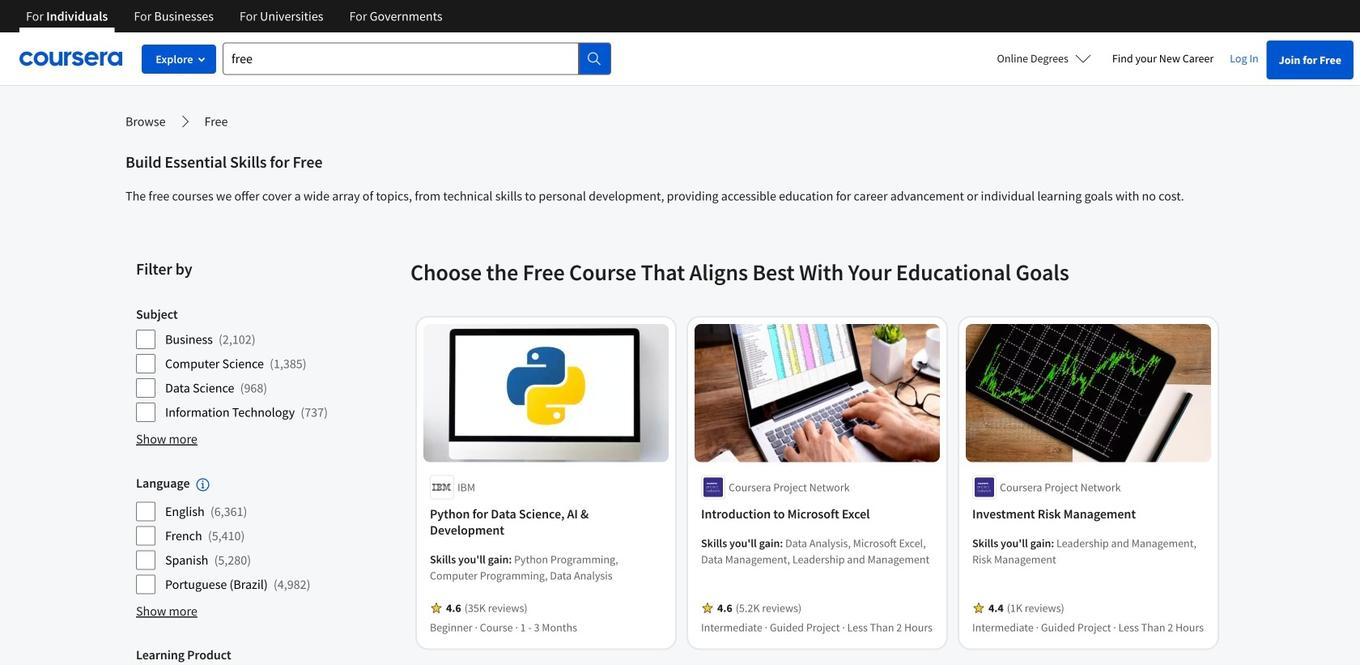 Task type: locate. For each thing, give the bounding box(es) containing it.
coursera image
[[19, 46, 122, 71]]

None search field
[[223, 43, 612, 75]]

1 group from the top
[[136, 306, 401, 423]]

group
[[136, 306, 401, 423], [136, 475, 401, 595]]

What do you want to learn? text field
[[223, 43, 579, 75]]

information about this filter group image
[[196, 478, 209, 491]]

1 vertical spatial group
[[136, 475, 401, 595]]

0 vertical spatial group
[[136, 306, 401, 423]]



Task type: describe. For each thing, give the bounding box(es) containing it.
banner navigation
[[13, 0, 456, 32]]

2 group from the top
[[136, 475, 401, 595]]



Task type: vqa. For each thing, say whether or not it's contained in the screenshot.
the "viewpoint."
no



